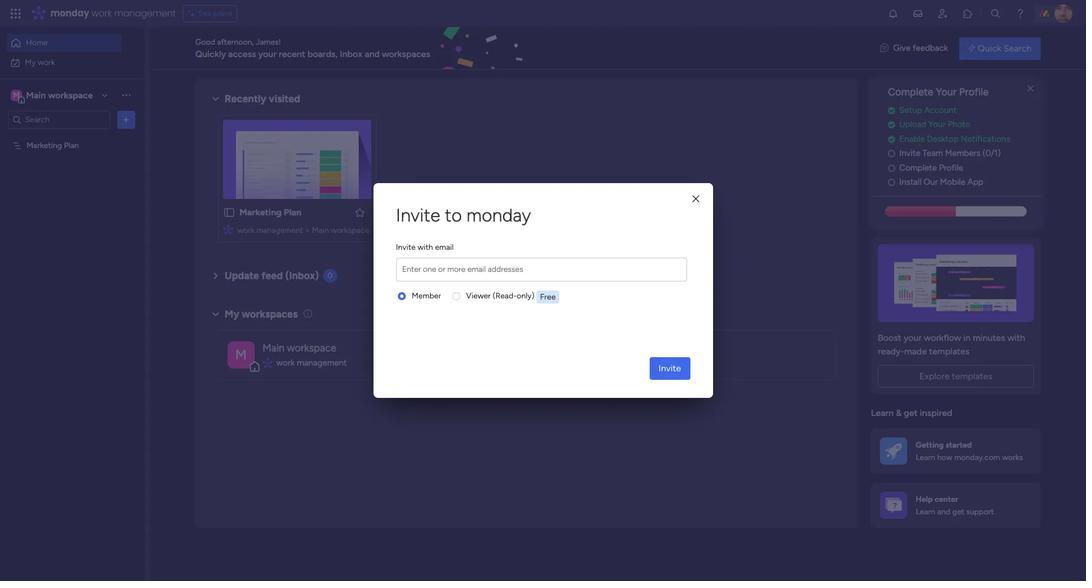 Task type: vqa. For each thing, say whether or not it's contained in the screenshot.
the left the 5
no



Task type: describe. For each thing, give the bounding box(es) containing it.
Enter one or more email addresses text field
[[399, 259, 684, 281]]

explore
[[920, 371, 950, 382]]

feedback
[[913, 43, 948, 53]]

marketing plan list box
[[0, 134, 144, 308]]

templates inside button
[[952, 371, 993, 382]]

Search in workspace field
[[24, 113, 95, 126]]

upload your photo link
[[888, 118, 1041, 131]]

your for complete
[[936, 86, 957, 98]]

install our mobile app
[[899, 177, 984, 188]]

invite with email
[[396, 243, 454, 253]]

complete for complete your profile
[[888, 86, 934, 98]]

your for upload
[[929, 120, 946, 130]]

invite for invite
[[659, 363, 681, 374]]

learn for getting
[[916, 453, 935, 463]]

and inside the good afternoon, james! quickly access your recent boards, inbox and workspaces
[[365, 48, 380, 59]]

2 horizontal spatial main
[[312, 226, 329, 235]]

mobile
[[940, 177, 966, 188]]

setup account
[[899, 105, 957, 115]]

close recently visited image
[[209, 92, 222, 106]]

search
[[1004, 43, 1032, 53]]

support
[[966, 508, 994, 517]]

see
[[198, 8, 211, 18]]

work inside button
[[593, 358, 611, 368]]

center
[[935, 495, 959, 505]]

photo
[[948, 120, 971, 130]]

workspace selection element
[[11, 89, 95, 103]]

my for my workspaces
[[225, 308, 239, 321]]

circle o image for complete
[[888, 164, 895, 173]]

help image
[[1015, 8, 1026, 19]]

work inside button
[[38, 57, 55, 67]]

access
[[228, 48, 256, 59]]

invite for invite to monday
[[396, 205, 440, 226]]

plan inside list box
[[64, 141, 79, 150]]

enable
[[899, 134, 925, 144]]

explore templates button
[[878, 366, 1034, 388]]

james!
[[256, 37, 281, 47]]

check circle image for upload
[[888, 121, 895, 129]]

marketing plan inside list box
[[27, 141, 79, 150]]

good afternoon, james! quickly access your recent boards, inbox and workspaces
[[195, 37, 430, 59]]

help center element
[[871, 484, 1041, 529]]

templates inside boost your workflow in minutes with ready-made templates
[[929, 346, 970, 357]]

get inside help center learn and get support
[[952, 508, 964, 517]]

enable desktop notifications
[[899, 134, 1010, 144]]

plans
[[213, 8, 232, 18]]

boost your workflow in minutes with ready-made templates
[[878, 333, 1025, 357]]

circle o image
[[888, 178, 895, 187]]

invite for invite with email
[[396, 243, 416, 253]]

2 vertical spatial main
[[263, 342, 285, 355]]

invite members image
[[937, 8, 949, 19]]

0 vertical spatial workspace image
[[11, 89, 22, 102]]

recently
[[225, 93, 266, 105]]

work management > main workspace
[[237, 226, 369, 235]]

boost
[[878, 333, 902, 343]]

member
[[412, 292, 441, 301]]

notifications image
[[888, 8, 899, 19]]

profile inside complete profile link
[[939, 163, 963, 173]]

close my workspaces image
[[209, 308, 222, 321]]

explore templates
[[920, 371, 993, 382]]

your inside the good afternoon, james! quickly access your recent boards, inbox and workspaces
[[258, 48, 277, 59]]

update
[[225, 270, 259, 282]]

0 vertical spatial profile
[[959, 86, 989, 98]]

monday.com
[[955, 453, 1000, 463]]

see plans
[[198, 8, 232, 18]]

0 vertical spatial get
[[904, 408, 918, 419]]

made
[[904, 346, 927, 357]]

component image for work management > main workspace
[[223, 224, 233, 235]]

learn & get inspired
[[871, 408, 953, 419]]

invite team members (0/1) link
[[888, 147, 1041, 160]]

inbox image
[[913, 8, 924, 19]]

work management inside the work management button
[[593, 358, 663, 368]]

with inside invite to monday dialog
[[418, 243, 433, 253]]

1 vertical spatial marketing plan
[[239, 207, 302, 218]]

workflow
[[924, 333, 961, 343]]

getting
[[916, 441, 944, 450]]

0 vertical spatial monday
[[50, 7, 89, 20]]

complete profile
[[899, 163, 963, 173]]

in
[[964, 333, 971, 343]]

complete for complete profile
[[899, 163, 937, 173]]

members
[[945, 148, 981, 159]]

enable desktop notifications link
[[888, 133, 1041, 146]]

give feedback
[[893, 43, 948, 53]]

inbox
[[340, 48, 362, 59]]

monday work management
[[50, 7, 176, 20]]

viewer
[[466, 292, 491, 301]]

home
[[26, 38, 48, 48]]

our
[[924, 177, 938, 188]]

1 vertical spatial plan
[[284, 207, 302, 218]]

0 horizontal spatial workspaces
[[242, 308, 298, 321]]

open update feed (inbox) image
[[209, 269, 222, 283]]

work management button
[[532, 330, 837, 380]]

recently visited
[[225, 93, 300, 105]]

>
[[305, 226, 310, 235]]

afternoon,
[[217, 37, 254, 47]]

quick
[[978, 43, 1002, 53]]

component image for work management
[[263, 358, 272, 369]]

feed
[[262, 270, 283, 282]]

invite team members (0/1)
[[899, 148, 1001, 159]]



Task type: locate. For each thing, give the bounding box(es) containing it.
1 horizontal spatial plan
[[284, 207, 302, 218]]

complete profile link
[[888, 162, 1041, 175]]

with right minutes at the right of the page
[[1008, 333, 1025, 343]]

0 vertical spatial plan
[[64, 141, 79, 150]]

0 vertical spatial workspaces
[[382, 48, 430, 59]]

home button
[[7, 34, 122, 52]]

setup account link
[[888, 104, 1041, 117]]

boards,
[[308, 48, 338, 59]]

0 horizontal spatial with
[[418, 243, 433, 253]]

started
[[946, 441, 972, 450]]

1 vertical spatial profile
[[939, 163, 963, 173]]

1 horizontal spatial my
[[225, 308, 239, 321]]

viewer (read-only)
[[466, 292, 535, 301]]

help
[[916, 495, 933, 505]]

monday up home button
[[50, 7, 89, 20]]

templates down workflow
[[929, 346, 970, 357]]

1 horizontal spatial marketing plan
[[239, 207, 302, 218]]

marketing inside marketing plan list box
[[27, 141, 62, 150]]

component image down public board icon
[[223, 224, 233, 235]]

team
[[923, 148, 943, 159]]

get down center
[[952, 508, 964, 517]]

see plans button
[[183, 5, 237, 22]]

getting started element
[[871, 429, 1041, 475]]

0 vertical spatial and
[[365, 48, 380, 59]]

marketing plan up work management > main workspace
[[239, 207, 302, 218]]

and right inbox
[[365, 48, 380, 59]]

invite to monday
[[396, 205, 531, 226]]

upload
[[899, 120, 927, 130]]

quick search
[[978, 43, 1032, 53]]

main right >
[[312, 226, 329, 235]]

ready-
[[878, 346, 904, 357]]

check circle image
[[888, 106, 895, 115]]

1 horizontal spatial workspaces
[[382, 48, 430, 59]]

invite button
[[650, 358, 690, 380]]

1 vertical spatial learn
[[916, 453, 935, 463]]

1 vertical spatial complete
[[899, 163, 937, 173]]

0 vertical spatial component image
[[223, 224, 233, 235]]

1 vertical spatial templates
[[952, 371, 993, 382]]

with
[[418, 243, 433, 253], [1008, 333, 1025, 343]]

0
[[328, 271, 333, 281]]

0 vertical spatial workspace
[[48, 90, 93, 100]]

workspaces down update feed (inbox)
[[242, 308, 298, 321]]

apps image
[[962, 8, 974, 19]]

1 check circle image from the top
[[888, 121, 895, 129]]

1 horizontal spatial get
[[952, 508, 964, 517]]

update feed (inbox)
[[225, 270, 319, 282]]

minutes
[[973, 333, 1005, 343]]

0 vertical spatial main
[[26, 90, 46, 100]]

check circle image down check circle icon
[[888, 121, 895, 129]]

(inbox)
[[285, 270, 319, 282]]

1 vertical spatial component image
[[263, 358, 272, 369]]

0 horizontal spatial workspace image
[[11, 89, 22, 102]]

1 circle o image from the top
[[888, 150, 895, 158]]

check circle image inside upload your photo 'link'
[[888, 121, 895, 129]]

m
[[13, 90, 20, 100], [235, 347, 247, 363]]

1 work management from the left
[[276, 358, 347, 368]]

0 horizontal spatial my
[[25, 57, 36, 67]]

1 vertical spatial circle o image
[[888, 164, 895, 173]]

check circle image for enable
[[888, 135, 895, 144]]

0 horizontal spatial your
[[258, 48, 277, 59]]

app
[[968, 177, 984, 188]]

visited
[[269, 93, 300, 105]]

get right &
[[904, 408, 918, 419]]

james peterson image
[[1055, 5, 1073, 23]]

1 horizontal spatial your
[[904, 333, 922, 343]]

workspaces inside the good afternoon, james! quickly access your recent boards, inbox and workspaces
[[382, 48, 430, 59]]

invite inside 'link'
[[899, 148, 921, 159]]

give
[[893, 43, 911, 53]]

my work
[[25, 57, 55, 67]]

invite to monday dialog
[[373, 183, 713, 399]]

plan
[[64, 141, 79, 150], [284, 207, 302, 218]]

desktop
[[927, 134, 959, 144]]

0 vertical spatial check circle image
[[888, 121, 895, 129]]

notifications
[[961, 134, 1010, 144]]

0 horizontal spatial monday
[[50, 7, 89, 20]]

my work button
[[7, 53, 122, 72]]

component image
[[223, 224, 233, 235], [263, 358, 272, 369]]

my for my work
[[25, 57, 36, 67]]

0 vertical spatial with
[[418, 243, 433, 253]]

2 check circle image from the top
[[888, 135, 895, 144]]

complete your profile
[[888, 86, 989, 98]]

learn down getting
[[916, 453, 935, 463]]

v2 user feedback image
[[880, 42, 889, 55]]

monday
[[50, 7, 89, 20], [467, 205, 531, 226]]

1 horizontal spatial component image
[[263, 358, 272, 369]]

search everything image
[[990, 8, 1001, 19]]

templates image image
[[881, 244, 1031, 323]]

1 horizontal spatial workspace image
[[228, 342, 255, 369]]

main workspace inside workspace selection element
[[26, 90, 93, 100]]

main down "my workspaces"
[[263, 342, 285, 355]]

0 horizontal spatial m
[[13, 90, 20, 100]]

learn inside help center learn and get support
[[916, 508, 935, 517]]

check circle image
[[888, 121, 895, 129], [888, 135, 895, 144]]

complete
[[888, 86, 934, 98], [899, 163, 937, 173]]

recent
[[279, 48, 305, 59]]

2 work management from the left
[[593, 358, 663, 368]]

help center learn and get support
[[916, 495, 994, 517]]

1 vertical spatial your
[[929, 120, 946, 130]]

1 vertical spatial monday
[[467, 205, 531, 226]]

learn left &
[[871, 408, 894, 419]]

public board image
[[223, 207, 235, 219]]

0 horizontal spatial component image
[[223, 224, 233, 235]]

1 horizontal spatial main
[[263, 342, 285, 355]]

workspaces right inbox
[[382, 48, 430, 59]]

add to favorites image
[[354, 207, 366, 218]]

complete up 'install'
[[899, 163, 937, 173]]

v2 bolt switch image
[[969, 42, 975, 55]]

m for top workspace icon
[[13, 90, 20, 100]]

marketing right public board icon
[[239, 207, 282, 218]]

main workspace down "my workspaces"
[[263, 342, 336, 355]]

getting started learn how monday.com works
[[916, 441, 1023, 463]]

1 horizontal spatial marketing
[[239, 207, 282, 218]]

good
[[195, 37, 215, 47]]

1 vertical spatial workspace image
[[228, 342, 255, 369]]

1 vertical spatial my
[[225, 308, 239, 321]]

account
[[924, 105, 957, 115]]

0 vertical spatial marketing
[[27, 141, 62, 150]]

check circle image inside enable desktop notifications link
[[888, 135, 895, 144]]

2 vertical spatial workspace
[[287, 342, 336, 355]]

circle o image inside complete profile link
[[888, 164, 895, 173]]

install our mobile app link
[[888, 176, 1041, 189]]

your down account
[[929, 120, 946, 130]]

0 horizontal spatial get
[[904, 408, 918, 419]]

inspired
[[920, 408, 953, 419]]

check circle image left 'enable' in the right of the page
[[888, 135, 895, 144]]

1 vertical spatial with
[[1008, 333, 1025, 343]]

quick search button
[[960, 37, 1041, 60]]

your
[[258, 48, 277, 59], [904, 333, 922, 343]]

m inside workspace selection element
[[13, 90, 20, 100]]

main
[[26, 90, 46, 100], [312, 226, 329, 235], [263, 342, 285, 355]]

with inside boost your workflow in minutes with ready-made templates
[[1008, 333, 1025, 343]]

monday right "to"
[[467, 205, 531, 226]]

1 vertical spatial main workspace
[[263, 342, 336, 355]]

and inside help center learn and get support
[[937, 508, 951, 517]]

templates
[[929, 346, 970, 357], [952, 371, 993, 382]]

0 vertical spatial my
[[25, 57, 36, 67]]

email
[[435, 243, 454, 253]]

0 vertical spatial complete
[[888, 86, 934, 98]]

circle o image
[[888, 150, 895, 158], [888, 164, 895, 173]]

monday inside dialog
[[467, 205, 531, 226]]

1 horizontal spatial and
[[937, 508, 951, 517]]

profile up setup account 'link'
[[959, 86, 989, 98]]

m for the right workspace icon
[[235, 347, 247, 363]]

(read-
[[493, 292, 517, 301]]

main inside workspace selection element
[[26, 90, 46, 100]]

select product image
[[10, 8, 22, 19]]

0 vertical spatial main workspace
[[26, 90, 93, 100]]

component image down "my workspaces"
[[263, 358, 272, 369]]

install
[[899, 177, 922, 188]]

0 horizontal spatial and
[[365, 48, 380, 59]]

1 vertical spatial main
[[312, 226, 329, 235]]

upload your photo
[[899, 120, 971, 130]]

0 horizontal spatial main workspace
[[26, 90, 93, 100]]

learn for help
[[916, 508, 935, 517]]

1 vertical spatial your
[[904, 333, 922, 343]]

my workspaces
[[225, 308, 298, 321]]

dapulse x slim image
[[1024, 82, 1038, 96]]

0 vertical spatial m
[[13, 90, 20, 100]]

1 horizontal spatial m
[[235, 347, 247, 363]]

0 horizontal spatial work management
[[276, 358, 347, 368]]

learn inside getting started learn how monday.com works
[[916, 453, 935, 463]]

0 vertical spatial learn
[[871, 408, 894, 419]]

plan down 'search in workspace' field
[[64, 141, 79, 150]]

1 vertical spatial get
[[952, 508, 964, 517]]

0 vertical spatial your
[[258, 48, 277, 59]]

profile
[[959, 86, 989, 98], [939, 163, 963, 173]]

my down home
[[25, 57, 36, 67]]

&
[[896, 408, 902, 419]]

0 horizontal spatial main
[[26, 90, 46, 100]]

1 horizontal spatial monday
[[467, 205, 531, 226]]

0 horizontal spatial marketing
[[27, 141, 62, 150]]

invite inside 'button'
[[659, 363, 681, 374]]

quickly
[[195, 48, 226, 59]]

free
[[540, 293, 556, 302]]

your up made
[[904, 333, 922, 343]]

0 horizontal spatial marketing plan
[[27, 141, 79, 150]]

0 vertical spatial marketing plan
[[27, 141, 79, 150]]

1 vertical spatial and
[[937, 508, 951, 517]]

work management
[[276, 358, 347, 368], [593, 358, 663, 368]]

my right close my workspaces image
[[225, 308, 239, 321]]

0 vertical spatial circle o image
[[888, 150, 895, 158]]

main workspace up 'search in workspace' field
[[26, 90, 93, 100]]

setup
[[899, 105, 922, 115]]

works
[[1002, 453, 1023, 463]]

invite for invite team members (0/1)
[[899, 148, 921, 159]]

get
[[904, 408, 918, 419], [952, 508, 964, 517]]

0 horizontal spatial plan
[[64, 141, 79, 150]]

marketing
[[27, 141, 62, 150], [239, 207, 282, 218]]

how
[[937, 453, 953, 463]]

1 vertical spatial m
[[235, 347, 247, 363]]

my
[[25, 57, 36, 67], [225, 308, 239, 321]]

your inside upload your photo 'link'
[[929, 120, 946, 130]]

0 vertical spatial your
[[936, 86, 957, 98]]

workspace
[[48, 90, 93, 100], [331, 226, 369, 235], [287, 342, 336, 355]]

with left "email"
[[418, 243, 433, 253]]

your up account
[[936, 86, 957, 98]]

marketing plan down 'search in workspace' field
[[27, 141, 79, 150]]

1 vertical spatial marketing
[[239, 207, 282, 218]]

management inside button
[[613, 358, 663, 368]]

plan up work management > main workspace
[[284, 207, 302, 218]]

learn down help
[[916, 508, 935, 517]]

to
[[445, 205, 462, 226]]

complete up "setup"
[[888, 86, 934, 98]]

2 circle o image from the top
[[888, 164, 895, 173]]

invite
[[899, 148, 921, 159], [396, 205, 440, 226], [396, 243, 416, 253], [659, 363, 681, 374]]

and down center
[[937, 508, 951, 517]]

1 vertical spatial workspace
[[331, 226, 369, 235]]

your down james!
[[258, 48, 277, 59]]

my inside my work button
[[25, 57, 36, 67]]

only)
[[517, 292, 535, 301]]

marketing down 'search in workspace' field
[[27, 141, 62, 150]]

2 vertical spatial learn
[[916, 508, 935, 517]]

your
[[936, 86, 957, 98], [929, 120, 946, 130]]

profile down invite team members (0/1)
[[939, 163, 963, 173]]

(0/1)
[[983, 148, 1001, 159]]

work
[[91, 7, 112, 20], [38, 57, 55, 67], [237, 226, 254, 235], [276, 358, 295, 368], [593, 358, 611, 368]]

workspace image
[[11, 89, 22, 102], [228, 342, 255, 369]]

main down the my work
[[26, 90, 46, 100]]

your inside boost your workflow in minutes with ready-made templates
[[904, 333, 922, 343]]

circle o image inside invite team members (0/1) 'link'
[[888, 150, 895, 158]]

1 horizontal spatial with
[[1008, 333, 1025, 343]]

1 vertical spatial check circle image
[[888, 135, 895, 144]]

1 vertical spatial workspaces
[[242, 308, 298, 321]]

circle o image for invite
[[888, 150, 895, 158]]

0 vertical spatial templates
[[929, 346, 970, 357]]

workspaces
[[382, 48, 430, 59], [242, 308, 298, 321]]

templates right the explore
[[952, 371, 993, 382]]

close image
[[693, 195, 699, 204]]

1 horizontal spatial work management
[[593, 358, 663, 368]]

1 horizontal spatial main workspace
[[263, 342, 336, 355]]



